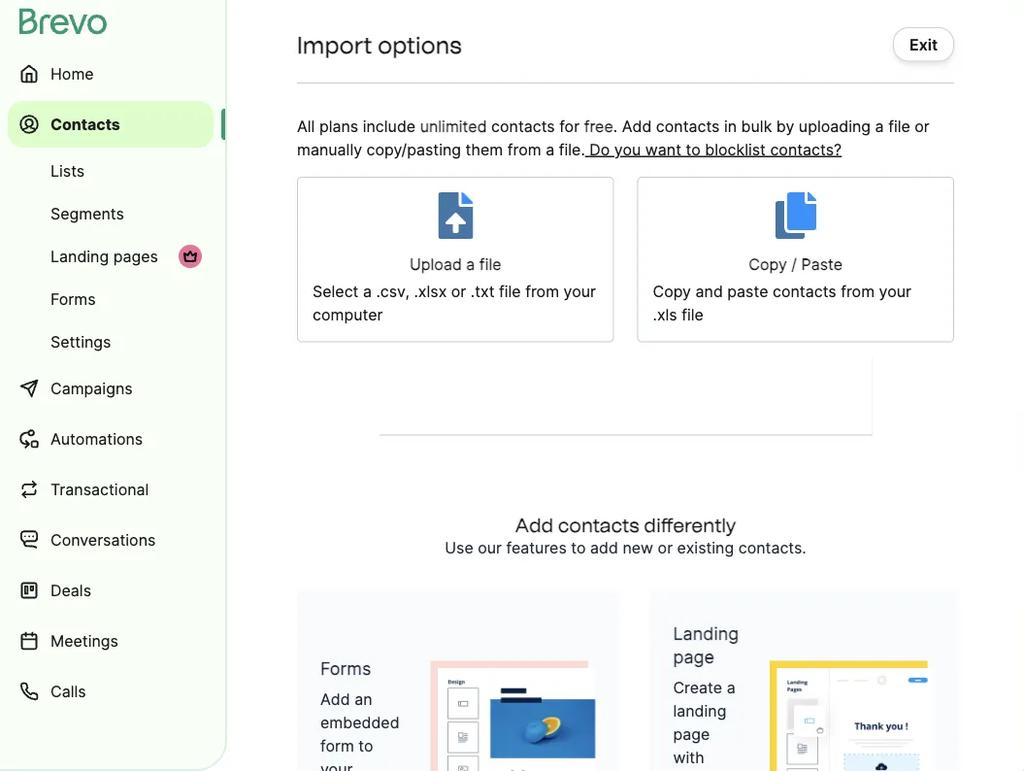 Task type: vqa. For each thing, say whether or not it's contained in the screenshot.
Usage And Plan BUTTON
no



Task type: locate. For each thing, give the bounding box(es) containing it.
transactional
[[51, 480, 149, 499]]

copy up '.xls' on the top right
[[653, 283, 692, 302]]

or for differently
[[658, 539, 673, 558]]

to
[[686, 140, 701, 159], [571, 539, 586, 558], [359, 737, 374, 756]]

copy left /
[[749, 255, 788, 274]]

2 horizontal spatial add
[[622, 117, 652, 136]]

all plans include unlimited contacts for free
[[297, 117, 614, 136]]

to down embedded
[[359, 737, 374, 756]]

forms up the an
[[321, 659, 371, 680]]

want
[[646, 140, 682, 159]]

or
[[915, 117, 930, 136], [451, 283, 467, 302], [658, 539, 673, 558]]

0 vertical spatial landing
[[51, 247, 109, 266]]

1 horizontal spatial add
[[515, 514, 554, 537]]

contacts link
[[8, 101, 214, 148]]

1 vertical spatial forms
[[321, 659, 371, 680]]

1 horizontal spatial landing
[[674, 624, 739, 645]]

1 vertical spatial or
[[451, 283, 467, 302]]

0 horizontal spatial landing
[[51, 247, 109, 266]]

create a landing page w
[[674, 679, 736, 771]]

a inside create a landing page w
[[727, 679, 736, 698]]

1 page from the top
[[674, 647, 715, 668]]

or inside . add contacts in bulk by uploading a file or manually copy/pasting them from a file.
[[915, 117, 930, 136]]

forms
[[51, 289, 96, 308], [321, 659, 371, 680]]

a up .txt at top
[[467, 255, 475, 274]]

or left .txt at top
[[451, 283, 467, 302]]

uploading
[[799, 117, 871, 136]]

or inside the 'add contacts differently use our features to add new or existing contacts.'
[[658, 539, 673, 558]]

file right '.xls' on the top right
[[682, 306, 704, 325]]

1 horizontal spatial forms
[[321, 659, 371, 680]]

page up create
[[674, 647, 715, 668]]

to right 'want' at the right top of page
[[686, 140, 701, 159]]

page
[[674, 647, 715, 668], [674, 726, 710, 745]]

or down exit
[[915, 117, 930, 136]]

.xls
[[653, 306, 678, 325]]

add
[[622, 117, 652, 136], [515, 514, 554, 537], [321, 691, 350, 710]]

landing
[[51, 247, 109, 266], [674, 624, 739, 645]]

1 horizontal spatial to
[[571, 539, 586, 558]]

file.
[[559, 140, 586, 159]]

0 horizontal spatial to
[[359, 737, 374, 756]]

left___rvooi image
[[183, 249, 198, 264]]

lists link
[[8, 152, 214, 190]]

0 vertical spatial page
[[674, 647, 715, 668]]

landing page
[[674, 624, 739, 668]]

contacts inside copy / paste copy and paste contacts from your .xls file
[[773, 283, 837, 302]]

2 your from the left
[[880, 283, 912, 302]]

2 vertical spatial add
[[321, 691, 350, 710]]

1 vertical spatial to
[[571, 539, 586, 558]]

1 horizontal spatial or
[[658, 539, 673, 558]]

contacts.
[[739, 539, 807, 558]]

from inside copy / paste copy and paste contacts from your .xls file
[[841, 283, 875, 302]]

2 vertical spatial or
[[658, 539, 673, 558]]

landing down segments
[[51, 247, 109, 266]]

add inside the 'add contacts differently use our features to add new or existing contacts.'
[[515, 514, 554, 537]]

1 vertical spatial landing
[[674, 624, 739, 645]]

2 horizontal spatial or
[[915, 117, 930, 136]]

your inside upload a file select a .csv, .xlsx or .txt file from your computer
[[564, 283, 596, 302]]

0 horizontal spatial or
[[451, 283, 467, 302]]

form
[[321, 737, 354, 756]]

a right create
[[727, 679, 736, 698]]

2 vertical spatial to
[[359, 737, 374, 756]]

from right .txt at top
[[526, 283, 560, 302]]

add for contacts
[[515, 514, 554, 537]]

contacts?
[[771, 140, 842, 159]]

.txt
[[471, 283, 495, 302]]

a left .csv,
[[363, 283, 372, 302]]

import options
[[297, 31, 462, 59]]

import
[[297, 31, 373, 59]]

add right .
[[622, 117, 652, 136]]

add for an
[[321, 691, 350, 710]]

2 horizontal spatial to
[[686, 140, 701, 159]]

file
[[889, 117, 911, 136], [480, 255, 502, 274], [499, 283, 521, 302], [682, 306, 704, 325]]

new
[[623, 539, 654, 558]]

1 horizontal spatial copy
[[749, 255, 788, 274]]

add left the an
[[321, 691, 350, 710]]

2 page from the top
[[674, 726, 710, 745]]

exit
[[910, 35, 938, 54]]

contacts up 'want' at the right top of page
[[656, 117, 720, 136]]

0 vertical spatial add
[[622, 117, 652, 136]]

differently
[[644, 514, 737, 537]]

1 vertical spatial add
[[515, 514, 554, 537]]

0 horizontal spatial add
[[321, 691, 350, 710]]

0 vertical spatial or
[[915, 117, 930, 136]]

from down paste
[[841, 283, 875, 302]]

0 horizontal spatial your
[[564, 283, 596, 302]]

landing up create
[[674, 624, 739, 645]]

1 vertical spatial page
[[674, 726, 710, 745]]

contacts up add
[[558, 514, 640, 537]]

file right .txt at top
[[499, 283, 521, 302]]

0 vertical spatial forms
[[51, 289, 96, 308]]

to left add
[[571, 539, 586, 558]]

for
[[560, 117, 580, 136]]

an
[[355, 691, 373, 710]]

or right new
[[658, 539, 673, 558]]

free
[[584, 117, 614, 136]]

file right uploading
[[889, 117, 911, 136]]

or inside upload a file select a .csv, .xlsx or .txt file from your computer
[[451, 283, 467, 302]]

0 vertical spatial to
[[686, 140, 701, 159]]

do you want to blocklist contacts?
[[590, 140, 842, 159]]

contacts down /
[[773, 283, 837, 302]]

1 horizontal spatial your
[[880, 283, 912, 302]]

0 horizontal spatial copy
[[653, 283, 692, 302]]

from right them
[[508, 140, 542, 159]]

a
[[876, 117, 885, 136], [546, 140, 555, 159], [467, 255, 475, 274], [363, 283, 372, 302], [727, 679, 736, 698]]

1 your from the left
[[564, 283, 596, 302]]

file inside copy / paste copy and paste contacts from your .xls file
[[682, 306, 704, 325]]

page down landing
[[674, 726, 710, 745]]

copy / paste copy and paste contacts from your .xls file
[[653, 255, 912, 325]]

add inside add an embedded form to y
[[321, 691, 350, 710]]

copy
[[749, 255, 788, 274], [653, 283, 692, 302]]

include
[[363, 117, 416, 136]]

contacts
[[492, 117, 555, 136], [656, 117, 720, 136], [773, 283, 837, 302], [558, 514, 640, 537]]

0 vertical spatial copy
[[749, 255, 788, 274]]

your
[[564, 283, 596, 302], [880, 283, 912, 302]]

existing
[[678, 539, 735, 558]]

landing for page
[[674, 624, 739, 645]]

do
[[590, 140, 610, 159]]

segments link
[[8, 194, 214, 233]]

from
[[508, 140, 542, 159], [526, 283, 560, 302], [841, 283, 875, 302]]

add up the features
[[515, 514, 554, 537]]

or for contacts
[[915, 117, 930, 136]]

0 horizontal spatial forms
[[51, 289, 96, 308]]

copy/pasting
[[367, 140, 461, 159]]

forms up settings
[[51, 289, 96, 308]]



Task type: describe. For each thing, give the bounding box(es) containing it.
settings
[[51, 332, 111, 351]]

upload
[[410, 255, 462, 274]]

plans
[[319, 117, 359, 136]]

you
[[615, 140, 641, 159]]

campaigns
[[51, 379, 133, 398]]

and
[[696, 283, 724, 302]]

deals link
[[8, 567, 214, 614]]

paste
[[802, 255, 843, 274]]

landing for pages
[[51, 247, 109, 266]]

.xlsx
[[414, 283, 447, 302]]

them
[[466, 140, 503, 159]]

embedded
[[321, 714, 400, 733]]

calls link
[[8, 668, 214, 715]]

a left the "file."
[[546, 140, 555, 159]]

.csv,
[[376, 283, 410, 302]]

contacts inside the 'add contacts differently use our features to add new or existing contacts.'
[[558, 514, 640, 537]]

contacts up them
[[492, 117, 555, 136]]

deals
[[51, 581, 91, 600]]

contacts
[[51, 115, 120, 134]]

from inside . add contacts in bulk by uploading a file or manually copy/pasting them from a file.
[[508, 140, 542, 159]]

create
[[674, 679, 723, 698]]

segments
[[51, 204, 124, 223]]

landing
[[674, 702, 727, 721]]

all
[[297, 117, 315, 136]]

add inside . add contacts in bulk by uploading a file or manually copy/pasting them from a file.
[[622, 117, 652, 136]]

. add contacts in bulk by uploading a file or manually copy/pasting them from a file.
[[297, 117, 930, 159]]

lists
[[51, 161, 85, 180]]

automations
[[51, 429, 143, 448]]

transactional link
[[8, 466, 214, 513]]

conversations
[[51, 530, 156, 549]]

file inside . add contacts in bulk by uploading a file or manually copy/pasting them from a file.
[[889, 117, 911, 136]]

calls
[[51, 682, 86, 701]]

automations link
[[8, 416, 214, 462]]

meetings link
[[8, 618, 214, 664]]

home link
[[8, 51, 214, 97]]

features
[[507, 539, 567, 558]]

.
[[614, 117, 618, 136]]

/
[[792, 255, 798, 274]]

page inside create a landing page w
[[674, 726, 710, 745]]

by
[[777, 117, 795, 136]]

page inside the landing page
[[674, 647, 715, 668]]

from inside upload a file select a .csv, .xlsx or .txt file from your computer
[[526, 283, 560, 302]]

our
[[478, 539, 502, 558]]

forms link
[[8, 280, 214, 319]]

exit link
[[894, 28, 955, 62]]

home
[[51, 64, 94, 83]]

landing pages link
[[8, 237, 214, 276]]

your inside copy / paste copy and paste contacts from your .xls file
[[880, 283, 912, 302]]

contacts inside . add contacts in bulk by uploading a file or manually copy/pasting them from a file.
[[656, 117, 720, 136]]

manually
[[297, 140, 362, 159]]

in
[[725, 117, 737, 136]]

to inside add an embedded form to y
[[359, 737, 374, 756]]

options
[[378, 31, 462, 59]]

campaigns link
[[8, 365, 214, 412]]

paste
[[728, 283, 769, 302]]

computer
[[313, 306, 383, 325]]

a right uploading
[[876, 117, 885, 136]]

add
[[591, 539, 619, 558]]

bulk
[[742, 117, 773, 136]]

settings link
[[8, 322, 214, 361]]

meetings
[[51, 631, 118, 650]]

to inside the 'add contacts differently use our features to add new or existing contacts.'
[[571, 539, 586, 558]]

conversations link
[[8, 517, 214, 563]]

file up .txt at top
[[480, 255, 502, 274]]

1 vertical spatial copy
[[653, 283, 692, 302]]

upload a file select a .csv, .xlsx or .txt file from your computer
[[313, 255, 596, 325]]

landing pages
[[51, 247, 158, 266]]

add contacts differently use our features to add new or existing contacts.
[[445, 514, 807, 558]]

use
[[445, 539, 474, 558]]

blocklist
[[705, 140, 766, 159]]

add an embedded form to y
[[321, 691, 400, 771]]

select
[[313, 283, 359, 302]]

unlimited
[[420, 117, 487, 136]]

pages
[[113, 247, 158, 266]]



